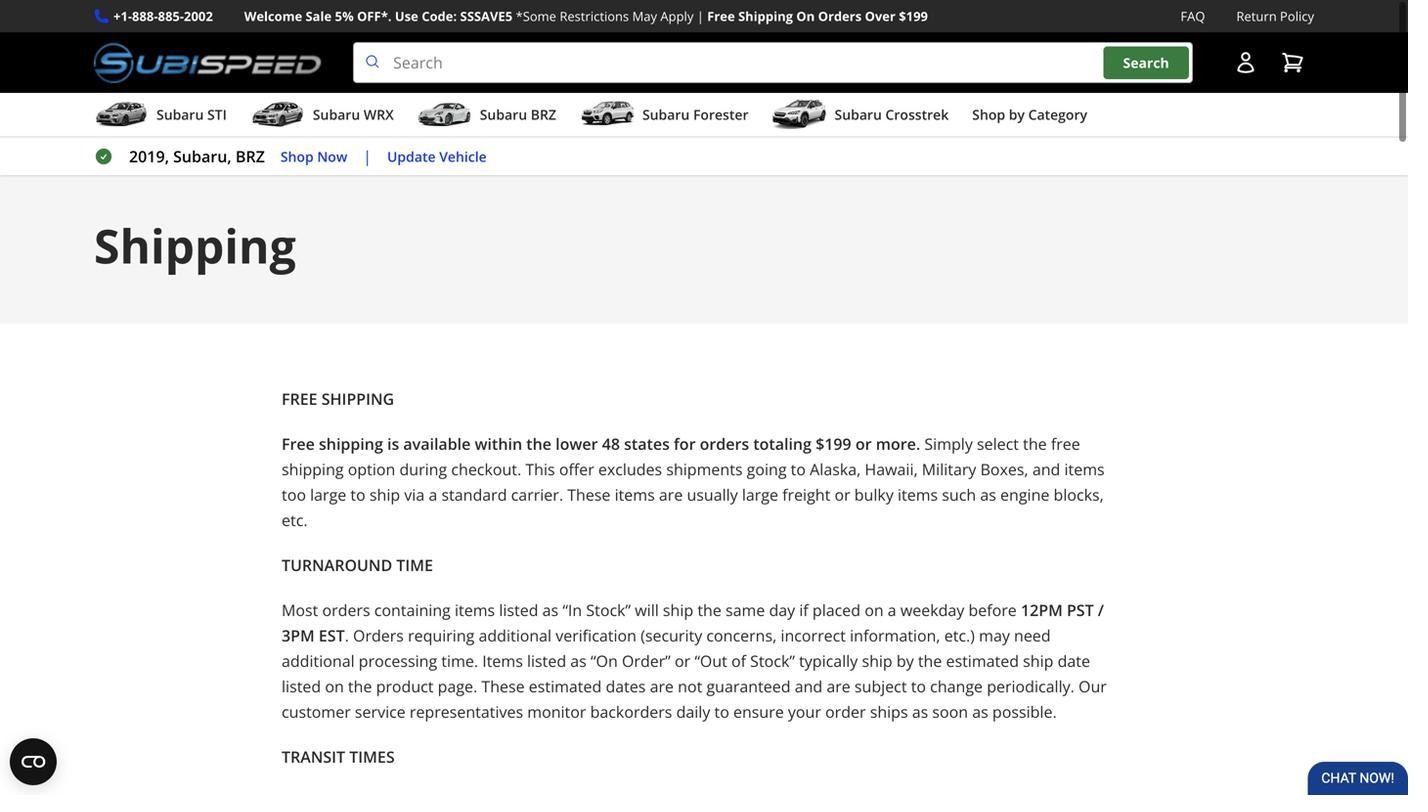 Task type: describe. For each thing, give the bounding box(es) containing it.
states
[[624, 433, 670, 454]]

ship up (security
[[663, 600, 694, 621]]

time
[[396, 555, 433, 576]]

and inside simply select the free shipping option during checkout. this offer excludes shipments going to alaska, hawaii, military boxes, and items too large to ship via a standard carrier. these items are usually large freight or bulky items such as engine blocks, etc.
[[1033, 459, 1061, 480]]

during
[[400, 459, 447, 480]]

placed
[[813, 600, 861, 621]]

typically
[[799, 651, 858, 672]]

as right the soon
[[972, 701, 989, 722]]

time.
[[441, 651, 478, 672]]

sssave5
[[460, 7, 513, 25]]

the up 'change'
[[918, 651, 942, 672]]

before
[[969, 600, 1017, 621]]

option
[[348, 459, 395, 480]]

return policy link
[[1237, 6, 1315, 27]]

sale
[[306, 7, 332, 25]]

search input field
[[353, 42, 1193, 83]]

stock" inside . orders requiring additional verification (security concerns, incorrect information, etc.) may need additional processing time. items listed as "on order" or "out of stock" typically ship by the estimated ship date listed on the product page. these estimated dates are not guaranteed and are subject to change periodically. our customer service representatives monitor backorders daily to ensure your order ships as soon as possible.
[[750, 651, 795, 672]]

888-
[[132, 7, 158, 25]]

are inside simply select the free shipping option during checkout. this offer excludes shipments going to alaska, hawaii, military boxes, and items too large to ship via a standard carrier. these items are usually large freight or bulky items such as engine blocks, etc.
[[659, 484, 683, 505]]

button image
[[1234, 51, 1258, 74]]

via
[[404, 484, 425, 505]]

by inside . orders requiring additional verification (security concerns, incorrect information, etc.) may need additional processing time. items listed as "on order" or "out of stock" typically ship by the estimated ship date listed on the product page. these estimated dates are not guaranteed and are subject to change periodically. our customer service representatives monitor backorders daily to ensure your order ships as soon as possible.
[[897, 651, 914, 672]]

will
[[635, 600, 659, 621]]

items up blocks,
[[1065, 459, 1105, 480]]

times
[[349, 746, 395, 767]]

incorrect
[[781, 625, 846, 646]]

0 horizontal spatial brz
[[236, 146, 265, 167]]

such
[[942, 484, 976, 505]]

representatives
[[410, 701, 523, 722]]

as left "on
[[571, 651, 587, 672]]

0 vertical spatial listed
[[499, 600, 538, 621]]

5%
[[335, 7, 354, 25]]

+1-888-885-2002 link
[[113, 6, 213, 27]]

items up requiring
[[455, 600, 495, 621]]

restrictions
[[560, 7, 629, 25]]

for
[[674, 433, 696, 454]]

/
[[1098, 600, 1104, 621]]

free shipping
[[282, 388, 394, 409]]

need
[[1014, 625, 1051, 646]]

shop now link
[[281, 145, 347, 168]]

your
[[788, 701, 822, 722]]

of
[[732, 651, 746, 672]]

ship up subject
[[862, 651, 893, 672]]

free
[[1051, 433, 1081, 454]]

0 horizontal spatial estimated
[[529, 676, 602, 697]]

a inside simply select the free shipping option during checkout. this offer excludes shipments going to alaska, hawaii, military boxes, and items too large to ship via a standard carrier. these items are usually large freight or bulky items such as engine blocks, etc.
[[429, 484, 437, 505]]

same
[[726, 600, 765, 621]]

subaru crosstrek button
[[772, 97, 949, 136]]

*some
[[516, 7, 557, 25]]

service
[[355, 701, 406, 722]]

daily
[[676, 701, 710, 722]]

our
[[1079, 676, 1107, 697]]

subaru brz
[[480, 105, 557, 124]]

"on
[[591, 651, 618, 672]]

hawaii,
[[865, 459, 918, 480]]

shipments
[[666, 459, 743, 480]]

subispeed logo image
[[94, 42, 322, 83]]

simply
[[925, 433, 973, 454]]

usually
[[687, 484, 738, 505]]

subaru for subaru sti
[[156, 105, 204, 124]]

simply select the free shipping option during checkout. this offer excludes shipments going to alaska, hawaii, military boxes, and items too large to ship via a standard carrier. these items are usually large freight or bulky items such as engine blocks, etc.
[[282, 433, 1105, 531]]

subaru brz button
[[417, 97, 557, 136]]

1 horizontal spatial orders
[[700, 433, 749, 454]]

are up "order"
[[827, 676, 851, 697]]

search button
[[1104, 46, 1189, 79]]

wrx
[[364, 105, 394, 124]]

over
[[865, 7, 896, 25]]

885-
[[158, 7, 184, 25]]

if
[[799, 600, 809, 621]]

subaru wrx
[[313, 105, 394, 124]]

0 horizontal spatial $199
[[816, 433, 852, 454]]

as left "in
[[543, 600, 559, 621]]

search
[[1123, 53, 1170, 72]]

on inside . orders requiring additional verification (security concerns, incorrect information, etc.) may need additional processing time. items listed as "on order" or "out of stock" typically ship by the estimated ship date listed on the product page. these estimated dates are not guaranteed and are subject to change periodically. our customer service representatives monitor backorders daily to ensure your order ships as soon as possible.
[[325, 676, 344, 697]]

+1-888-885-2002
[[113, 7, 213, 25]]

transit times
[[282, 746, 395, 767]]

may
[[632, 7, 657, 25]]

possible.
[[993, 701, 1057, 722]]

sti
[[207, 105, 227, 124]]

ships
[[870, 701, 908, 722]]

update vehicle button
[[387, 145, 487, 168]]

the up "this"
[[526, 433, 552, 454]]

ship down need
[[1023, 651, 1054, 672]]

welcome
[[244, 7, 302, 25]]

1 horizontal spatial estimated
[[946, 651, 1019, 672]]

excludes
[[598, 459, 662, 480]]

2 vertical spatial listed
[[282, 676, 321, 697]]

turnaround time
[[282, 555, 433, 576]]

lower
[[556, 433, 598, 454]]

1 vertical spatial listed
[[527, 651, 566, 672]]

carrier.
[[511, 484, 563, 505]]

to down option
[[351, 484, 366, 505]]

"in
[[563, 600, 582, 621]]

subaru crosstrek
[[835, 105, 949, 124]]

a subaru forester thumbnail image image
[[580, 100, 635, 129]]

shipping inside simply select the free shipping option during checkout. this offer excludes shipments going to alaska, hawaii, military boxes, and items too large to ship via a standard carrier. these items are usually large freight or bulky items such as engine blocks, etc.
[[282, 459, 344, 480]]

etc.)
[[945, 625, 975, 646]]

shop now
[[281, 147, 347, 166]]

free
[[282, 388, 317, 409]]

free shipping is available within the lower 48 states for orders totaling $199 or more.
[[282, 433, 921, 454]]

2002
[[184, 7, 213, 25]]

subaru for subaru crosstrek
[[835, 105, 882, 124]]

0 horizontal spatial orders
[[322, 600, 370, 621]]

shop for shop now
[[281, 147, 314, 166]]

update
[[387, 147, 436, 166]]

apply
[[661, 7, 694, 25]]

1 vertical spatial a
[[888, 600, 897, 621]]

on
[[797, 7, 815, 25]]

"out
[[695, 651, 728, 672]]

dates
[[606, 676, 646, 697]]

as inside simply select the free shipping option during checkout. this offer excludes shipments going to alaska, hawaii, military boxes, and items too large to ship via a standard carrier. these items are usually large freight or bulky items such as engine blocks, etc.
[[980, 484, 997, 505]]

to right subject
[[911, 676, 926, 697]]

1 horizontal spatial |
[[697, 7, 704, 25]]

select
[[977, 433, 1019, 454]]

available
[[403, 433, 471, 454]]

soon
[[933, 701, 968, 722]]

within
[[475, 433, 522, 454]]

page.
[[438, 676, 478, 697]]

0 vertical spatial shipping
[[319, 433, 383, 454]]

the up service
[[348, 676, 372, 697]]

product
[[376, 676, 434, 697]]



Task type: vqa. For each thing, say whether or not it's contained in the screenshot.
Viewed
no



Task type: locate. For each thing, give the bounding box(es) containing it.
most
[[282, 600, 318, 621]]

by left category at the right top of page
[[1009, 105, 1025, 124]]

0 horizontal spatial stock"
[[586, 600, 631, 621]]

1 vertical spatial shipping
[[94, 213, 296, 277]]

to right daily
[[715, 701, 730, 722]]

$199 right "over"
[[899, 7, 928, 25]]

listed up the items
[[499, 600, 538, 621]]

shop inside 'link'
[[281, 147, 314, 166]]

items down excludes
[[615, 484, 655, 505]]

| right "apply"
[[697, 7, 704, 25]]

monitor
[[527, 701, 586, 722]]

items
[[482, 651, 523, 672]]

orders up shipments
[[700, 433, 749, 454]]

date
[[1058, 651, 1091, 672]]

0 horizontal spatial additional
[[282, 651, 355, 672]]

1 horizontal spatial a
[[888, 600, 897, 621]]

0 horizontal spatial on
[[325, 676, 344, 697]]

subaru inside dropdown button
[[480, 105, 527, 124]]

0 horizontal spatial and
[[795, 676, 823, 697]]

1 vertical spatial brz
[[236, 146, 265, 167]]

1 horizontal spatial orders
[[818, 7, 862, 25]]

requiring
[[408, 625, 475, 646]]

shipping left on
[[738, 7, 793, 25]]

1 horizontal spatial large
[[742, 484, 779, 505]]

shop
[[972, 105, 1006, 124], [281, 147, 314, 166]]

(security
[[641, 625, 702, 646]]

items
[[1065, 459, 1105, 480], [615, 484, 655, 505], [898, 484, 938, 505], [455, 600, 495, 621]]

1 vertical spatial orders
[[353, 625, 404, 646]]

1 vertical spatial on
[[325, 676, 344, 697]]

ensure
[[734, 701, 784, 722]]

guaranteed
[[707, 676, 791, 697]]

on up information,
[[865, 600, 884, 621]]

1 vertical spatial and
[[795, 676, 823, 697]]

0 vertical spatial shipping
[[738, 7, 793, 25]]

turnaround
[[282, 555, 392, 576]]

subaru up now
[[313, 105, 360, 124]]

0 horizontal spatial large
[[310, 484, 346, 505]]

5 subaru from the left
[[835, 105, 882, 124]]

subaru wrx button
[[250, 97, 394, 136]]

shipping up the too
[[282, 459, 344, 480]]

customer
[[282, 701, 351, 722]]

these inside simply select the free shipping option during checkout. this offer excludes shipments going to alaska, hawaii, military boxes, and items too large to ship via a standard carrier. these items are usually large freight or bulky items such as engine blocks, etc.
[[567, 484, 611, 505]]

listed
[[499, 600, 538, 621], [527, 651, 566, 672], [282, 676, 321, 697]]

and up your
[[795, 676, 823, 697]]

faq link
[[1181, 6, 1205, 27]]

brz right subaru,
[[236, 146, 265, 167]]

1 vertical spatial by
[[897, 651, 914, 672]]

on up customer
[[325, 676, 344, 697]]

to up freight
[[791, 459, 806, 480]]

listed up customer
[[282, 676, 321, 697]]

freight
[[783, 484, 831, 505]]

1 horizontal spatial $199
[[899, 7, 928, 25]]

free down free
[[282, 433, 315, 454]]

1 vertical spatial shipping
[[282, 459, 344, 480]]

subaru up vehicle at the top of page
[[480, 105, 527, 124]]

1 vertical spatial |
[[363, 146, 372, 167]]

ship down option
[[370, 484, 400, 505]]

stock" up verification
[[586, 600, 631, 621]]

alaska,
[[810, 459, 861, 480]]

additional up the items
[[479, 625, 552, 646]]

0 vertical spatial a
[[429, 484, 437, 505]]

12pm
[[1021, 600, 1063, 621]]

0 vertical spatial additional
[[479, 625, 552, 646]]

a
[[429, 484, 437, 505], [888, 600, 897, 621]]

subaru left sti
[[156, 105, 204, 124]]

by down information,
[[897, 651, 914, 672]]

order
[[826, 701, 866, 722]]

0 horizontal spatial free
[[282, 433, 315, 454]]

orders right on
[[818, 7, 862, 25]]

shipping
[[319, 433, 383, 454], [282, 459, 344, 480]]

a subaru sti thumbnail image image
[[94, 100, 149, 129]]

1 horizontal spatial or
[[835, 484, 851, 505]]

0 vertical spatial by
[[1009, 105, 1025, 124]]

$199 up alaska,
[[816, 433, 852, 454]]

information,
[[850, 625, 940, 646]]

1 horizontal spatial by
[[1009, 105, 1025, 124]]

or inside . orders requiring additional verification (security concerns, incorrect information, etc.) may need additional processing time. items listed as "on order" or "out of stock" typically ship by the estimated ship date listed on the product page. these estimated dates are not guaranteed and are subject to change periodically. our customer service representatives monitor backorders daily to ensure your order ships as soon as possible.
[[675, 651, 691, 672]]

estimated down may
[[946, 651, 1019, 672]]

these inside . orders requiring additional verification (security concerns, incorrect information, etc.) may need additional processing time. items listed as "on order" or "out of stock" typically ship by the estimated ship date listed on the product page. these estimated dates are not guaranteed and are subject to change periodically. our customer service representatives monitor backorders daily to ensure your order ships as soon as possible.
[[482, 676, 525, 697]]

2 large from the left
[[742, 484, 779, 505]]

shop by category button
[[972, 97, 1088, 136]]

estimated
[[946, 651, 1019, 672], [529, 676, 602, 697]]

return policy
[[1237, 7, 1315, 25]]

going
[[747, 459, 787, 480]]

3 subaru from the left
[[480, 105, 527, 124]]

brz inside dropdown button
[[531, 105, 557, 124]]

0 horizontal spatial shipping
[[94, 213, 296, 277]]

subaru for subaru wrx
[[313, 105, 360, 124]]

subaru forester
[[643, 105, 749, 124]]

subaru for subaru forester
[[643, 105, 690, 124]]

shop inside dropdown button
[[972, 105, 1006, 124]]

. orders requiring additional verification (security concerns, incorrect information, etc.) may need additional processing time. items listed as "on order" or "out of stock" typically ship by the estimated ship date listed on the product page. these estimated dates are not guaranteed and are subject to change periodically. our customer service representatives monitor backorders daily to ensure your order ships as soon as possible.
[[282, 625, 1107, 722]]

now
[[317, 147, 347, 166]]

subject
[[855, 676, 907, 697]]

or up not
[[675, 651, 691, 672]]

order"
[[622, 651, 671, 672]]

0 vertical spatial estimated
[[946, 651, 1019, 672]]

subaru sti
[[156, 105, 227, 124]]

1 vertical spatial $199
[[816, 433, 852, 454]]

may
[[979, 625, 1010, 646]]

1 vertical spatial additional
[[282, 651, 355, 672]]

est
[[319, 625, 345, 646]]

backorders
[[590, 701, 672, 722]]

0 horizontal spatial by
[[897, 651, 914, 672]]

1 vertical spatial free
[[282, 433, 315, 454]]

2 vertical spatial or
[[675, 651, 691, 672]]

stock" right of
[[750, 651, 795, 672]]

| right now
[[363, 146, 372, 167]]

by
[[1009, 105, 1025, 124], [897, 651, 914, 672]]

0 vertical spatial orders
[[700, 433, 749, 454]]

large down going
[[742, 484, 779, 505]]

1 subaru from the left
[[156, 105, 204, 124]]

large right the too
[[310, 484, 346, 505]]

0 vertical spatial or
[[856, 433, 872, 454]]

0 horizontal spatial |
[[363, 146, 372, 167]]

1 horizontal spatial brz
[[531, 105, 557, 124]]

orders up .
[[322, 600, 370, 621]]

shop left now
[[281, 147, 314, 166]]

2 horizontal spatial or
[[856, 433, 872, 454]]

0 vertical spatial stock"
[[586, 600, 631, 621]]

standard
[[442, 484, 507, 505]]

orders
[[818, 7, 862, 25], [353, 625, 404, 646]]

and inside . orders requiring additional verification (security concerns, incorrect information, etc.) may need additional processing time. items listed as "on order" or "out of stock" typically ship by the estimated ship date listed on the product page. these estimated dates are not guaranteed and are subject to change periodically. our customer service representatives monitor backorders daily to ensure your order ships as soon as possible.
[[795, 676, 823, 697]]

items down hawaii, at bottom right
[[898, 484, 938, 505]]

a subaru crosstrek thumbnail image image
[[772, 100, 827, 129]]

0 vertical spatial shop
[[972, 105, 1006, 124]]

0 vertical spatial free
[[707, 7, 735, 25]]

more.
[[876, 433, 921, 454]]

ship
[[370, 484, 400, 505], [663, 600, 694, 621], [862, 651, 893, 672], [1023, 651, 1054, 672]]

off*.
[[357, 7, 392, 25]]

3pm
[[282, 625, 315, 646]]

orders right .
[[353, 625, 404, 646]]

1 vertical spatial orders
[[322, 600, 370, 621]]

etc.
[[282, 510, 308, 531]]

0 vertical spatial and
[[1033, 459, 1061, 480]]

a up information,
[[888, 600, 897, 621]]

1 large from the left
[[310, 484, 346, 505]]

a subaru brz thumbnail image image
[[417, 100, 472, 129]]

on
[[865, 600, 884, 621], [325, 676, 344, 697]]

1 horizontal spatial and
[[1033, 459, 1061, 480]]

0 vertical spatial $199
[[899, 7, 928, 25]]

0 horizontal spatial shop
[[281, 147, 314, 166]]

large
[[310, 484, 346, 505], [742, 484, 779, 505]]

0 horizontal spatial or
[[675, 651, 691, 672]]

a subaru wrx thumbnail image image
[[250, 100, 305, 129]]

2 subaru from the left
[[313, 105, 360, 124]]

2019, subaru, brz
[[129, 146, 265, 167]]

and down free
[[1033, 459, 1061, 480]]

not
[[678, 676, 703, 697]]

change
[[930, 676, 983, 697]]

totaling
[[753, 433, 812, 454]]

are left usually
[[659, 484, 683, 505]]

1 vertical spatial shop
[[281, 147, 314, 166]]

too
[[282, 484, 306, 505]]

a right the via
[[429, 484, 437, 505]]

or inside simply select the free shipping option during checkout. this offer excludes shipments going to alaska, hawaii, military boxes, and items too large to ship via a standard carrier. these items are usually large freight or bulky items such as engine blocks, etc.
[[835, 484, 851, 505]]

subaru for subaru brz
[[480, 105, 527, 124]]

shop left category at the right top of page
[[972, 105, 1006, 124]]

forester
[[693, 105, 749, 124]]

ship inside simply select the free shipping option during checkout. this offer excludes shipments going to alaska, hawaii, military boxes, and items too large to ship via a standard carrier. these items are usually large freight or bulky items such as engine blocks, etc.
[[370, 484, 400, 505]]

subaru forester button
[[580, 97, 749, 136]]

0 vertical spatial brz
[[531, 105, 557, 124]]

by inside dropdown button
[[1009, 105, 1025, 124]]

0 horizontal spatial these
[[482, 676, 525, 697]]

this
[[526, 459, 555, 480]]

0 horizontal spatial orders
[[353, 625, 404, 646]]

category
[[1029, 105, 1088, 124]]

offer
[[559, 459, 594, 480]]

pst
[[1067, 600, 1094, 621]]

brz left a subaru forester thumbnail image at the left top of the page
[[531, 105, 557, 124]]

boxes,
[[981, 459, 1029, 480]]

orders inside . orders requiring additional verification (security concerns, incorrect information, etc.) may need additional processing time. items listed as "on order" or "out of stock" typically ship by the estimated ship date listed on the product page. these estimated dates are not guaranteed and are subject to change periodically. our customer service representatives monitor backorders daily to ensure your order ships as soon as possible.
[[353, 625, 404, 646]]

or down alaska,
[[835, 484, 851, 505]]

or left more.
[[856, 433, 872, 454]]

return
[[1237, 7, 1277, 25]]

as left the soon
[[912, 701, 928, 722]]

1 horizontal spatial these
[[567, 484, 611, 505]]

1 horizontal spatial stock"
[[750, 651, 795, 672]]

and
[[1033, 459, 1061, 480], [795, 676, 823, 697]]

1 horizontal spatial free
[[707, 7, 735, 25]]

as right such
[[980, 484, 997, 505]]

bulky
[[855, 484, 894, 505]]

subaru right a subaru crosstrek thumbnail image
[[835, 105, 882, 124]]

subaru sti button
[[94, 97, 227, 136]]

1 horizontal spatial additional
[[479, 625, 552, 646]]

$199
[[899, 7, 928, 25], [816, 433, 852, 454]]

listed right the items
[[527, 651, 566, 672]]

shop for shop by category
[[972, 105, 1006, 124]]

4 subaru from the left
[[643, 105, 690, 124]]

open widget image
[[10, 738, 57, 785]]

engine
[[1001, 484, 1050, 505]]

the left same in the bottom right of the page
[[698, 600, 722, 621]]

2019,
[[129, 146, 169, 167]]

code:
[[422, 7, 457, 25]]

1 vertical spatial these
[[482, 676, 525, 697]]

1 horizontal spatial shipping
[[738, 7, 793, 25]]

1 horizontal spatial on
[[865, 600, 884, 621]]

0 vertical spatial orders
[[818, 7, 862, 25]]

0 vertical spatial on
[[865, 600, 884, 621]]

1 vertical spatial stock"
[[750, 651, 795, 672]]

update vehicle
[[387, 147, 487, 166]]

shipping down 2019, subaru, brz
[[94, 213, 296, 277]]

use
[[395, 7, 418, 25]]

1 vertical spatial or
[[835, 484, 851, 505]]

estimated up monitor
[[529, 676, 602, 697]]

shipping up option
[[319, 433, 383, 454]]

0 vertical spatial these
[[567, 484, 611, 505]]

0 horizontal spatial a
[[429, 484, 437, 505]]

0 vertical spatial |
[[697, 7, 704, 25]]

subaru left forester
[[643, 105, 690, 124]]

additional down est
[[282, 651, 355, 672]]

are left not
[[650, 676, 674, 697]]

free right "apply"
[[707, 7, 735, 25]]

shipping
[[322, 388, 394, 409]]

the inside simply select the free shipping option during checkout. this offer excludes shipments going to alaska, hawaii, military boxes, and items too large to ship via a standard carrier. these items are usually large freight or bulky items such as engine blocks, etc.
[[1023, 433, 1047, 454]]

these down the items
[[482, 676, 525, 697]]

1 horizontal spatial shop
[[972, 105, 1006, 124]]

1 vertical spatial estimated
[[529, 676, 602, 697]]

the left free
[[1023, 433, 1047, 454]]

these down "offer"
[[567, 484, 611, 505]]



